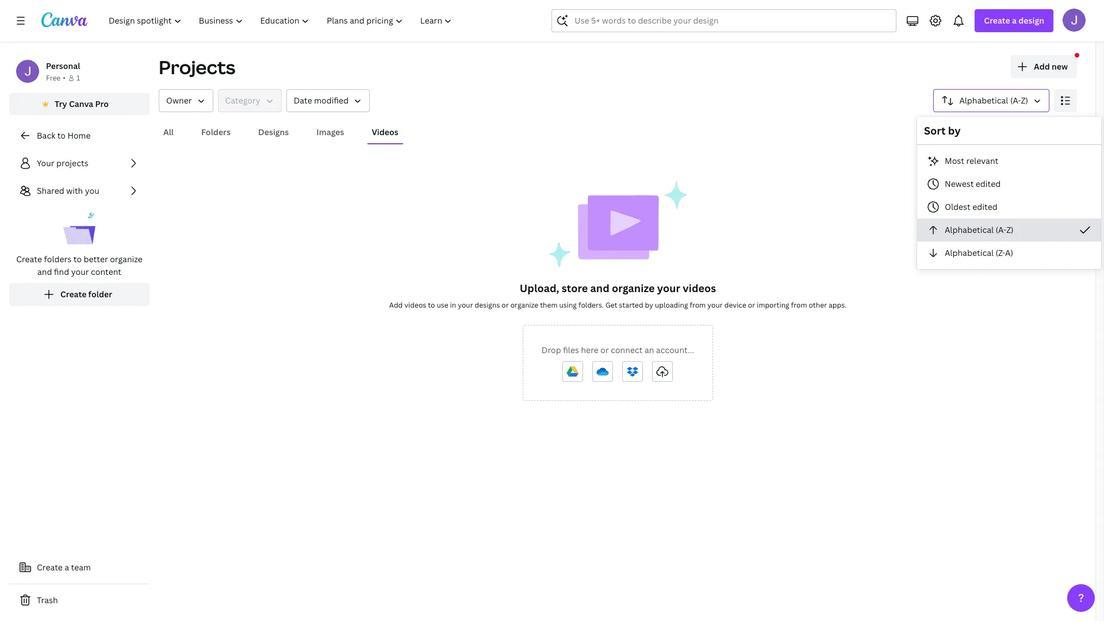 Task type: vqa. For each thing, say whether or not it's contained in the screenshot.
topmost for
no



Task type: describe. For each thing, give the bounding box(es) containing it.
content
[[91, 266, 121, 277]]

create for create a team
[[37, 562, 63, 573]]

add new
[[1034, 61, 1068, 72]]

relevant
[[966, 155, 999, 166]]

you
[[85, 185, 99, 196]]

find
[[54, 266, 69, 277]]

apps.
[[829, 300, 847, 310]]

using
[[559, 300, 577, 310]]

design
[[1019, 15, 1044, 26]]

all
[[163, 127, 174, 137]]

list containing your projects
[[9, 152, 150, 306]]

shared
[[37, 185, 64, 196]]

alphabetical (z-a)
[[945, 247, 1013, 258]]

pro
[[95, 98, 109, 109]]

personal
[[46, 60, 80, 71]]

drop files here or connect an account...
[[542, 345, 694, 355]]

create folder
[[60, 289, 112, 300]]

alphabetical (a-z) button
[[917, 219, 1101, 242]]

drop
[[542, 345, 561, 355]]

add inside dropdown button
[[1034, 61, 1050, 72]]

folders
[[201, 127, 231, 137]]

2 horizontal spatial or
[[748, 300, 755, 310]]

try
[[55, 98, 67, 109]]

get
[[606, 300, 617, 310]]

oldest edited button
[[917, 196, 1101, 219]]

folders button
[[197, 121, 235, 143]]

by inside the upload, store and organize your videos add videos to use in your designs or organize them using folders. get started by uploading from your device or importing from other apps.
[[645, 300, 653, 310]]

device
[[724, 300, 746, 310]]

folder
[[88, 289, 112, 300]]

designs
[[258, 127, 289, 137]]

newest edited button
[[917, 173, 1101, 196]]

alphabetical (z-a) option
[[917, 242, 1101, 265]]

alphabetical (z-a) button
[[917, 242, 1101, 265]]

new
[[1052, 61, 1068, 72]]

edited for oldest edited
[[973, 201, 998, 212]]

(a- inside button
[[1010, 95, 1021, 106]]

trash
[[37, 595, 58, 606]]

a for design
[[1012, 15, 1017, 26]]

add new button
[[1011, 55, 1077, 78]]

newest
[[945, 178, 974, 189]]

upload,
[[520, 281, 559, 295]]

category
[[225, 95, 260, 106]]

0 vertical spatial alphabetical
[[960, 95, 1008, 106]]

Owner button
[[159, 89, 213, 112]]

create a team
[[37, 562, 91, 573]]

upload, store and organize your videos add videos to use in your designs or organize them using folders. get started by uploading from your device or importing from other apps.
[[389, 281, 847, 310]]

connect
[[611, 345, 643, 355]]

with
[[66, 185, 83, 196]]

your
[[37, 158, 54, 169]]

back to home
[[37, 130, 91, 141]]

1 horizontal spatial organize
[[511, 300, 538, 310]]

1 horizontal spatial by
[[948, 124, 961, 137]]

modified
[[314, 95, 349, 106]]

Search search field
[[575, 10, 874, 32]]

videos
[[372, 127, 398, 137]]

images button
[[312, 121, 349, 143]]

1 vertical spatial videos
[[404, 300, 426, 310]]

folders.
[[579, 300, 604, 310]]

your up uploading
[[657, 281, 680, 295]]

alphabetical (a-z) inside 'button'
[[945, 224, 1014, 235]]

alphabetical for alphabetical (a-z) 'button'
[[945, 224, 994, 235]]

all button
[[159, 121, 178, 143]]

free •
[[46, 73, 66, 83]]

Date modified button
[[286, 89, 370, 112]]

add inside the upload, store and organize your videos add videos to use in your designs or organize them using folders. get started by uploading from your device or importing from other apps.
[[389, 300, 403, 310]]

2 from from the left
[[791, 300, 807, 310]]

to inside the upload, store and organize your videos add videos to use in your designs or organize them using folders. get started by uploading from your device or importing from other apps.
[[428, 300, 435, 310]]

alphabetical (a-z) inside button
[[960, 95, 1028, 106]]

shared with you
[[37, 185, 99, 196]]

uploading
[[655, 300, 688, 310]]

back to home link
[[9, 124, 150, 147]]

jacob simon image
[[1063, 9, 1086, 32]]

create a team button
[[9, 556, 150, 579]]

most relevant
[[945, 155, 999, 166]]

create folders to better organize and find your content
[[16, 254, 143, 277]]

better
[[84, 254, 108, 265]]

newest edited
[[945, 178, 1001, 189]]

create folder button
[[9, 283, 150, 306]]

alphabetical for the alphabetical (z-a) button
[[945, 247, 994, 258]]



Task type: locate. For each thing, give the bounding box(es) containing it.
your projects
[[37, 158, 88, 169]]

create inside create a team button
[[37, 562, 63, 573]]

add
[[1034, 61, 1050, 72], [389, 300, 403, 310]]

create left the team
[[37, 562, 63, 573]]

started
[[619, 300, 643, 310]]

a
[[1012, 15, 1017, 26], [65, 562, 69, 573]]

create a design
[[984, 15, 1044, 26]]

alphabetical (a-z) option
[[917, 219, 1101, 242]]

date modified
[[294, 95, 349, 106]]

organize up content
[[110, 254, 143, 265]]

create left folders
[[16, 254, 42, 265]]

oldest edited
[[945, 201, 998, 212]]

trash link
[[9, 589, 150, 612]]

0 horizontal spatial (a-
[[996, 224, 1007, 235]]

projects
[[159, 55, 236, 79]]

and
[[37, 266, 52, 277], [590, 281, 610, 295]]

(a- inside 'button'
[[996, 224, 1007, 235]]

importing
[[757, 300, 790, 310]]

an
[[645, 345, 654, 355]]

alphabetical
[[960, 95, 1008, 106], [945, 224, 994, 235], [945, 247, 994, 258]]

2 horizontal spatial organize
[[612, 281, 655, 295]]

sort
[[924, 124, 946, 137]]

0 vertical spatial (a-
[[1010, 95, 1021, 106]]

or right designs
[[502, 300, 509, 310]]

2 vertical spatial to
[[428, 300, 435, 310]]

0 vertical spatial a
[[1012, 15, 1017, 26]]

sort by list box
[[917, 150, 1101, 265]]

alphabetical inside 'button'
[[945, 224, 994, 235]]

here
[[581, 345, 599, 355]]

free
[[46, 73, 61, 83]]

by right started
[[645, 300, 653, 310]]

a inside button
[[65, 562, 69, 573]]

z) inside 'button'
[[1007, 224, 1014, 235]]

shared with you link
[[9, 179, 150, 202]]

create for create folders to better organize and find your content
[[16, 254, 42, 265]]

0 horizontal spatial add
[[389, 300, 403, 310]]

z) down oldest edited option on the top right
[[1007, 224, 1014, 235]]

0 horizontal spatial z)
[[1007, 224, 1014, 235]]

images
[[317, 127, 344, 137]]

or right device
[[748, 300, 755, 310]]

0 horizontal spatial a
[[65, 562, 69, 573]]

canva
[[69, 98, 93, 109]]

alphabetical (a-z)
[[960, 95, 1028, 106], [945, 224, 1014, 235]]

your
[[71, 266, 89, 277], [657, 281, 680, 295], [458, 300, 473, 310], [708, 300, 723, 310]]

(a-
[[1010, 95, 1021, 106], [996, 224, 1007, 235]]

2 vertical spatial alphabetical
[[945, 247, 994, 258]]

owner
[[166, 95, 192, 106]]

edited
[[976, 178, 1001, 189], [973, 201, 998, 212]]

sort by
[[924, 124, 961, 137]]

account...
[[656, 345, 694, 355]]

0 vertical spatial add
[[1034, 61, 1050, 72]]

create
[[984, 15, 1010, 26], [16, 254, 42, 265], [60, 289, 86, 300], [37, 562, 63, 573]]

organize inside create folders to better organize and find your content
[[110, 254, 143, 265]]

1 horizontal spatial to
[[73, 254, 82, 265]]

0 vertical spatial and
[[37, 266, 52, 277]]

and inside the upload, store and organize your videos add videos to use in your designs or organize them using folders. get started by uploading from your device or importing from other apps.
[[590, 281, 610, 295]]

1 vertical spatial to
[[73, 254, 82, 265]]

top level navigation element
[[101, 9, 462, 32]]

add left new
[[1034, 61, 1050, 72]]

a left the team
[[65, 562, 69, 573]]

your left device
[[708, 300, 723, 310]]

create a design button
[[975, 9, 1054, 32]]

z) down add new dropdown button
[[1021, 95, 1028, 106]]

1 horizontal spatial (a-
[[1010, 95, 1021, 106]]

1 vertical spatial organize
[[612, 281, 655, 295]]

organize
[[110, 254, 143, 265], [612, 281, 655, 295], [511, 300, 538, 310]]

edited down relevant
[[976, 178, 1001, 189]]

0 vertical spatial to
[[57, 130, 66, 141]]

your right in
[[458, 300, 473, 310]]

(a- down add new dropdown button
[[1010, 95, 1021, 106]]

them
[[540, 300, 558, 310]]

0 horizontal spatial by
[[645, 300, 653, 310]]

0 vertical spatial organize
[[110, 254, 143, 265]]

store
[[562, 281, 588, 295]]

by
[[948, 124, 961, 137], [645, 300, 653, 310]]

(a- up '(z-'
[[996, 224, 1007, 235]]

1
[[76, 73, 80, 83]]

0 vertical spatial by
[[948, 124, 961, 137]]

files
[[563, 345, 579, 355]]

videos left use
[[404, 300, 426, 310]]

Sort by button
[[934, 89, 1050, 112]]

0 horizontal spatial videos
[[404, 300, 426, 310]]

0 vertical spatial z)
[[1021, 95, 1028, 106]]

to left use
[[428, 300, 435, 310]]

1 horizontal spatial a
[[1012, 15, 1017, 26]]

organize up started
[[612, 281, 655, 295]]

1 vertical spatial z)
[[1007, 224, 1014, 235]]

your inside create folders to better organize and find your content
[[71, 266, 89, 277]]

organize down upload,
[[511, 300, 538, 310]]

and up folders.
[[590, 281, 610, 295]]

videos up uploading
[[683, 281, 716, 295]]

edited inside 'button'
[[976, 178, 1001, 189]]

or right here
[[601, 345, 609, 355]]

designs
[[475, 300, 500, 310]]

and left find
[[37, 266, 52, 277]]

most relevant button
[[917, 150, 1101, 173]]

0 vertical spatial videos
[[683, 281, 716, 295]]

0 vertical spatial edited
[[976, 178, 1001, 189]]

edited down newest edited
[[973, 201, 998, 212]]

Category button
[[218, 89, 282, 112]]

a inside dropdown button
[[1012, 15, 1017, 26]]

1 vertical spatial alphabetical
[[945, 224, 994, 235]]

create left design
[[984, 15, 1010, 26]]

1 horizontal spatial or
[[601, 345, 609, 355]]

to inside 'link'
[[57, 130, 66, 141]]

2 vertical spatial organize
[[511, 300, 538, 310]]

projects
[[56, 158, 88, 169]]

edited for newest edited
[[976, 178, 1001, 189]]

0 horizontal spatial or
[[502, 300, 509, 310]]

(z-
[[996, 247, 1005, 258]]

None search field
[[552, 9, 897, 32]]

most relevant option
[[917, 150, 1101, 173]]

back
[[37, 130, 55, 141]]

1 vertical spatial by
[[645, 300, 653, 310]]

create for create folder
[[60, 289, 86, 300]]

or
[[502, 300, 509, 310], [748, 300, 755, 310], [601, 345, 609, 355]]

0 horizontal spatial organize
[[110, 254, 143, 265]]

1 vertical spatial a
[[65, 562, 69, 573]]

to
[[57, 130, 66, 141], [73, 254, 82, 265], [428, 300, 435, 310]]

to inside create folders to better organize and find your content
[[73, 254, 82, 265]]

1 vertical spatial edited
[[973, 201, 998, 212]]

•
[[63, 73, 66, 83]]

from left other
[[791, 300, 807, 310]]

oldest
[[945, 201, 971, 212]]

1 horizontal spatial z)
[[1021, 95, 1028, 106]]

a for team
[[65, 562, 69, 573]]

team
[[71, 562, 91, 573]]

folders
[[44, 254, 72, 265]]

create inside create folder button
[[60, 289, 86, 300]]

1 horizontal spatial add
[[1034, 61, 1050, 72]]

a)
[[1005, 247, 1013, 258]]

z) inside button
[[1021, 95, 1028, 106]]

1 from from the left
[[690, 300, 706, 310]]

home
[[68, 130, 91, 141]]

2 horizontal spatial to
[[428, 300, 435, 310]]

date
[[294, 95, 312, 106]]

newest edited option
[[917, 173, 1101, 196]]

by right the sort
[[948, 124, 961, 137]]

create inside create a design dropdown button
[[984, 15, 1010, 26]]

your right find
[[71, 266, 89, 277]]

try canva pro
[[55, 98, 109, 109]]

add left use
[[389, 300, 403, 310]]

alphabetical up sort by
[[960, 95, 1008, 106]]

create for create a design
[[984, 15, 1010, 26]]

oldest edited option
[[917, 196, 1101, 219]]

other
[[809, 300, 827, 310]]

try canva pro button
[[9, 93, 150, 115]]

and inside create folders to better organize and find your content
[[37, 266, 52, 277]]

most
[[945, 155, 965, 166]]

videos
[[683, 281, 716, 295], [404, 300, 426, 310]]

your projects link
[[9, 152, 150, 175]]

create down find
[[60, 289, 86, 300]]

0 horizontal spatial to
[[57, 130, 66, 141]]

use
[[437, 300, 448, 310]]

to right back
[[57, 130, 66, 141]]

1 vertical spatial alphabetical (a-z)
[[945, 224, 1014, 235]]

alphabetical down oldest edited
[[945, 224, 994, 235]]

create inside create folders to better organize and find your content
[[16, 254, 42, 265]]

to left better at the left top of page
[[73, 254, 82, 265]]

1 horizontal spatial videos
[[683, 281, 716, 295]]

in
[[450, 300, 456, 310]]

1 horizontal spatial and
[[590, 281, 610, 295]]

videos button
[[367, 121, 403, 143]]

from right uploading
[[690, 300, 706, 310]]

alphabetical left '(z-'
[[945, 247, 994, 258]]

0 horizontal spatial from
[[690, 300, 706, 310]]

0 vertical spatial alphabetical (a-z)
[[960, 95, 1028, 106]]

0 horizontal spatial and
[[37, 266, 52, 277]]

1 horizontal spatial from
[[791, 300, 807, 310]]

edited inside button
[[973, 201, 998, 212]]

1 vertical spatial add
[[389, 300, 403, 310]]

list
[[9, 152, 150, 306]]

a left design
[[1012, 15, 1017, 26]]

1 vertical spatial (a-
[[996, 224, 1007, 235]]

designs button
[[254, 121, 294, 143]]

1 vertical spatial and
[[590, 281, 610, 295]]



